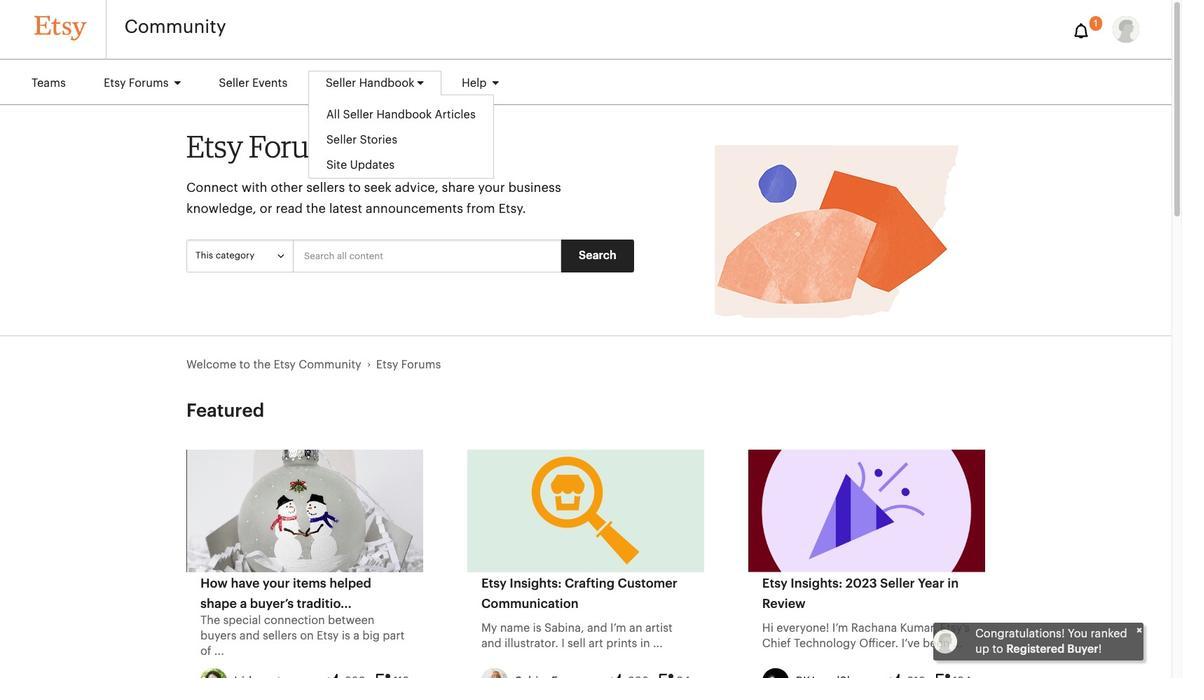 Task type: vqa. For each thing, say whether or not it's contained in the screenshot.
'Teams' within Teams link
no



Task type: describe. For each thing, give the bounding box(es) containing it.
business
[[508, 182, 561, 194]]

items
[[293, 577, 326, 590]]

etsy insights: crafting customer communication
[[481, 577, 678, 610]]

review
[[762, 597, 806, 610]]

connection
[[264, 615, 325, 626]]

forums inside 'link'
[[129, 78, 169, 89]]

alert containing ×
[[933, 623, 1144, 661]]

chief
[[762, 638, 791, 649]]

congratulations! you ranked up to
[[975, 629, 1127, 655]]

artist
[[645, 623, 673, 634]]

part
[[383, 630, 405, 642]]

to for sellers
[[348, 182, 361, 194]]

art
[[589, 638, 603, 649]]

welcome to the etsy community link
[[186, 360, 361, 371]]

insights: for crafting
[[510, 577, 562, 590]]

my
[[481, 623, 497, 634]]

×
[[1137, 625, 1142, 636]]

advice,
[[395, 182, 439, 194]]

902rn3up97p53wgh image
[[1113, 16, 1139, 43]]

on
[[300, 630, 314, 642]]

etsy insights: 2023 seller year in review
[[762, 577, 959, 610]]

list containing welcome to the etsy community
[[186, 336, 699, 395]]

ranked
[[1091, 629, 1127, 640]]

etsy forums inside etsy forums 'link'
[[104, 78, 172, 89]]

2 vertical spatial etsy forums
[[376, 360, 441, 371]]

congratulations!
[[975, 629, 1065, 640]]

big
[[362, 630, 380, 642]]

you
[[1068, 629, 1088, 640]]

featured heading
[[186, 400, 985, 429]]

articles
[[435, 109, 476, 121]]

registered buyer !
[[1006, 644, 1102, 655]]

seller for handbook
[[326, 78, 356, 89]]

2 horizontal spatial and
[[587, 623, 607, 634]]

registered
[[1006, 644, 1065, 655]]

an
[[629, 623, 642, 634]]

2 vertical spatial forums
[[401, 360, 441, 371]]

your inside how have your items helped shape a buyer's traditio... the special connection between buyers and sellers on etsy is a big part of ...
[[263, 577, 290, 590]]

in inside etsy insights: 2023 seller year in review
[[948, 577, 959, 590]]

likes element for how have your items helped shape a buyer's traditio...
[[328, 674, 366, 678]]

up
[[975, 644, 989, 655]]

1 horizontal spatial a
[[353, 630, 359, 642]]

to for up
[[992, 644, 1003, 655]]

crafting
[[565, 577, 615, 590]]

seller handbook
[[326, 78, 415, 89]]

in inside my name is sabina, and i'm an artist and illustrator. i sell art prints in ...
[[640, 638, 650, 649]]

teams link
[[14, 71, 83, 96]]

updates
[[350, 160, 395, 171]]

illustrator.
[[505, 638, 558, 649]]

sabina,
[[544, 623, 584, 634]]

all seller handbook articles
[[326, 109, 476, 121]]

featured
[[186, 402, 264, 420]]

etsy insights: 2023 seller year in review link
[[762, 577, 959, 610]]

0 horizontal spatial the
[[253, 360, 271, 371]]

the
[[200, 615, 220, 626]]

rachana
[[851, 623, 897, 634]]

replies element for etsy insights: crafting customer communication
[[660, 674, 690, 678]]

etsy forums image
[[689, 125, 970, 336]]

seller for events
[[219, 78, 249, 89]]

1 horizontal spatial forums
[[249, 133, 349, 164]]

menu bar containing teams
[[14, 60, 1154, 179]]

i
[[561, 638, 565, 649]]

etsy's
[[940, 623, 970, 634]]

name
[[500, 623, 530, 634]]

traditio...
[[297, 597, 352, 610]]

etsy insights: crafting customer communication link
[[481, 577, 678, 610]]

from
[[467, 203, 495, 215]]

1
[[1094, 19, 1098, 28]]

or
[[260, 203, 272, 215]]

customer
[[618, 577, 678, 590]]

been
[[923, 638, 950, 649]]

seller handbook link
[[308, 71, 441, 95]]

site
[[326, 160, 347, 171]]

1 horizontal spatial and
[[481, 638, 502, 649]]

seek
[[364, 182, 392, 194]]

the inside connect with other sellers to seek advice, share your business knowledge, or read the latest announcements from etsy.
[[306, 203, 326, 215]]

etsy inside etsy insights: crafting customer communication
[[481, 577, 507, 590]]

0 vertical spatial handbook
[[359, 78, 415, 89]]

hi everyone! i'm rachana kumar, etsy's chief technology officer. i've been ...
[[762, 623, 970, 649]]

replies element for etsy insights: 2023 seller year in review
[[936, 674, 971, 678]]

your inside connect with other sellers to seek advice, share your business knowledge, or read the latest announcements from etsy.
[[478, 182, 505, 194]]

is inside my name is sabina, and i'm an artist and illustrator. i sell art prints in ...
[[533, 623, 541, 634]]

technology
[[794, 638, 856, 649]]

i'm inside my name is sabina, and i'm an artist and illustrator. i sell art prints in ...
[[610, 623, 626, 634]]

seller inside etsy insights: 2023 seller year in review
[[880, 577, 915, 590]]

etsy insights: crafting customer communication element
[[467, 450, 704, 572]]

shape
[[200, 597, 237, 610]]

etsy inside how have your items helped shape a buyer's traditio... the special connection between buyers and sellers on etsy is a big part of ...
[[317, 630, 339, 642]]

2023
[[846, 577, 877, 590]]

and inside how have your items helped shape a buyer's traditio... the special connection between buyers and sellers on etsy is a big part of ...
[[240, 630, 260, 642]]

communication
[[481, 597, 579, 610]]

welcome to the etsy community
[[186, 360, 361, 371]]

replies element for how have your items helped shape a buyer's traditio...
[[376, 674, 409, 678]]

site updates
[[326, 160, 395, 171]]

help
[[462, 78, 490, 89]]

other
[[271, 182, 303, 194]]

officer.
[[859, 638, 899, 649]]

... inside hi everyone! i'm rachana kumar, etsy's chief technology officer. i've been ...
[[953, 638, 963, 649]]



Task type: locate. For each thing, give the bounding box(es) containing it.
replies element down artist
[[660, 674, 690, 678]]

0 vertical spatial in
[[948, 577, 959, 590]]

have
[[231, 577, 260, 590]]

1 horizontal spatial replies element
[[660, 674, 690, 678]]

1 vertical spatial handbook
[[376, 109, 432, 121]]

insights: up the review
[[791, 577, 843, 590]]

1 horizontal spatial likes element
[[611, 674, 649, 678]]

seller stories link
[[309, 128, 415, 153]]

hi
[[762, 623, 774, 634]]

in down "an"
[[640, 638, 650, 649]]

to inside congratulations! you ranked up to
[[992, 644, 1003, 655]]

0 horizontal spatial community
[[124, 18, 226, 36]]

seller up "all"
[[326, 78, 356, 89]]

None submit
[[561, 239, 634, 272]]

everyone!
[[777, 623, 829, 634]]

replies element down been
[[936, 674, 971, 678]]

2 vertical spatial to
[[992, 644, 1003, 655]]

2 likes element from the left
[[611, 674, 649, 678]]

list
[[186, 336, 699, 395]]

i'm inside hi everyone! i'm rachana kumar, etsy's chief technology officer. i've been ...
[[832, 623, 848, 634]]

0 vertical spatial sellers
[[306, 182, 345, 194]]

... down artist
[[653, 638, 663, 649]]

... inside my name is sabina, and i'm an artist and illustrator. i sell art prints in ...
[[653, 638, 663, 649]]

seller up site
[[326, 135, 357, 146]]

etsy
[[104, 78, 126, 89], [186, 133, 243, 164], [274, 360, 296, 371], [376, 360, 398, 371], [481, 577, 507, 590], [762, 577, 788, 590], [317, 630, 339, 642]]

to up 'latest' at the left top of page
[[348, 182, 361, 194]]

seller inside seller handbook link
[[326, 78, 356, 89]]

and down my
[[481, 638, 502, 649]]

latest
[[329, 203, 362, 215]]

likes element down the "i've"
[[890, 674, 925, 678]]

1 vertical spatial in
[[640, 638, 650, 649]]

community inside list
[[299, 360, 361, 371]]

help link
[[444, 71, 516, 96]]

teams
[[32, 78, 66, 89]]

... down 'etsy's'
[[953, 638, 963, 649]]

between
[[328, 615, 375, 626]]

replies element down "part" at the left bottom
[[376, 674, 409, 678]]

in right "year"
[[948, 577, 959, 590]]

to inside list
[[239, 360, 250, 371]]

seller right "all"
[[343, 109, 374, 121]]

a
[[240, 597, 247, 610], [353, 630, 359, 642]]

my name is sabina, and i'm an artist and illustrator. i sell art prints in ...
[[481, 623, 673, 649]]

sellers down "connection" on the left of the page
[[263, 630, 297, 642]]

1 horizontal spatial is
[[533, 623, 541, 634]]

sell
[[568, 638, 586, 649]]

1 vertical spatial forums
[[249, 133, 349, 164]]

0 horizontal spatial i'm
[[610, 623, 626, 634]]

how
[[200, 577, 228, 590]]

read
[[276, 203, 303, 215]]

2 i'm from the left
[[832, 623, 848, 634]]

menu bar
[[14, 60, 1154, 179]]

0 horizontal spatial is
[[342, 630, 350, 642]]

i'm up "technology"
[[832, 623, 848, 634]]

seller inside seller events link
[[219, 78, 249, 89]]

1 horizontal spatial insights:
[[791, 577, 843, 590]]

seller left "year"
[[880, 577, 915, 590]]

buyers
[[200, 630, 237, 642]]

2 horizontal spatial likes element
[[890, 674, 925, 678]]

community
[[124, 18, 226, 36], [299, 360, 361, 371]]

etsy forums
[[104, 78, 172, 89], [186, 133, 349, 164], [376, 360, 441, 371]]

0 horizontal spatial forums
[[129, 78, 169, 89]]

1 horizontal spatial ...
[[653, 638, 663, 649]]

knowledge,
[[186, 203, 256, 215]]

is up illustrator. on the left bottom of page
[[533, 623, 541, 634]]

a up special
[[240, 597, 247, 610]]

how have your items helped shape a buyer's traditio... the special connection between buyers and sellers on etsy is a big part of ...
[[200, 577, 405, 657]]

2 horizontal spatial etsy forums
[[376, 360, 441, 371]]

all seller handbook articles link
[[309, 102, 493, 128]]

3 replies element from the left
[[936, 674, 971, 678]]

likes element
[[328, 674, 366, 678], [611, 674, 649, 678], [890, 674, 925, 678]]

1 horizontal spatial to
[[348, 182, 361, 194]]

seller left the events
[[219, 78, 249, 89]]

prints
[[606, 638, 637, 649]]

... right of
[[214, 646, 224, 657]]

2 horizontal spatial replies element
[[936, 674, 971, 678]]

0 horizontal spatial likes element
[[328, 674, 366, 678]]

... inside how have your items helped shape a buyer's traditio... the special connection between buyers and sellers on etsy is a big part of ...
[[214, 646, 224, 657]]

likes element down the prints
[[611, 674, 649, 678]]

etsy inside etsy forums 'link'
[[104, 78, 126, 89]]

0 vertical spatial etsy forums
[[104, 78, 172, 89]]

Search text field
[[293, 239, 561, 272]]

seller events link
[[201, 71, 305, 96]]

0 vertical spatial forums
[[129, 78, 169, 89]]

special
[[223, 615, 261, 626]]

1 horizontal spatial sellers
[[306, 182, 345, 194]]

a left big at the bottom left
[[353, 630, 359, 642]]

replies element
[[376, 674, 409, 678], [660, 674, 690, 678], [936, 674, 971, 678]]

kumar,
[[900, 623, 937, 634]]

insights: up communication
[[510, 577, 562, 590]]

handbook up the stories
[[376, 109, 432, 121]]

buyer's
[[250, 597, 294, 610]]

0 vertical spatial a
[[240, 597, 247, 610]]

0 vertical spatial the
[[306, 203, 326, 215]]

1 i'm from the left
[[610, 623, 626, 634]]

of
[[200, 646, 211, 657]]

buyer
[[1067, 644, 1099, 655]]

all
[[326, 109, 340, 121]]

the
[[306, 203, 326, 215], [253, 360, 271, 371]]

seller inside seller stories link
[[326, 135, 357, 146]]

1 horizontal spatial the
[[306, 203, 326, 215]]

seller stories
[[326, 135, 397, 146]]

!
[[1099, 644, 1102, 655]]

sellers inside connect with other sellers to seek advice, share your business knowledge, or read the latest announcements from etsy.
[[306, 182, 345, 194]]

0 horizontal spatial your
[[263, 577, 290, 590]]

1 insights: from the left
[[510, 577, 562, 590]]

0 vertical spatial to
[[348, 182, 361, 194]]

1 horizontal spatial i'm
[[832, 623, 848, 634]]

community link
[[124, 18, 226, 36]]

2 horizontal spatial forums
[[401, 360, 441, 371]]

i've
[[902, 638, 920, 649]]

0 horizontal spatial etsy forums
[[104, 78, 172, 89]]

likes element down big at the bottom left
[[328, 674, 366, 678]]

insights: inside etsy insights: crafting customer communication
[[510, 577, 562, 590]]

to right up
[[992, 644, 1003, 655]]

with
[[242, 182, 267, 194]]

likes element for etsy insights: crafting customer communication
[[611, 674, 649, 678]]

to inside connect with other sellers to seek advice, share your business knowledge, or read the latest announcements from etsy.
[[348, 182, 361, 194]]

1 likes element from the left
[[328, 674, 366, 678]]

3 likes element from the left
[[890, 674, 925, 678]]

the right welcome
[[253, 360, 271, 371]]

1 vertical spatial etsy forums
[[186, 133, 349, 164]]

how have your items helped shape a buyer's traditio... link
[[200, 577, 371, 610]]

and
[[587, 623, 607, 634], [240, 630, 260, 642], [481, 638, 502, 649]]

your up "buyer's" in the bottom of the page
[[263, 577, 290, 590]]

etsy inside etsy insights: 2023 seller year in review
[[762, 577, 788, 590]]

likes element for etsy insights: 2023 seller year in review
[[890, 674, 925, 678]]

seller inside all seller handbook articles link
[[343, 109, 374, 121]]

how have your items helped shape a buyer's traditions? element
[[186, 450, 423, 572]]

0 horizontal spatial sellers
[[263, 630, 297, 642]]

1 vertical spatial your
[[263, 577, 290, 590]]

and down special
[[240, 630, 260, 642]]

events
[[252, 78, 288, 89]]

0 horizontal spatial in
[[640, 638, 650, 649]]

insights: inside etsy insights: 2023 seller year in review
[[791, 577, 843, 590]]

sellers
[[306, 182, 345, 194], [263, 630, 297, 642]]

1 vertical spatial the
[[253, 360, 271, 371]]

stories
[[360, 135, 397, 146]]

is
[[533, 623, 541, 634], [342, 630, 350, 642]]

1 replies element from the left
[[376, 674, 409, 678]]

0 horizontal spatial to
[[239, 360, 250, 371]]

to
[[348, 182, 361, 194], [239, 360, 250, 371], [992, 644, 1003, 655]]

0 horizontal spatial ...
[[214, 646, 224, 657]]

1 vertical spatial community
[[299, 360, 361, 371]]

to right welcome
[[239, 360, 250, 371]]

your up from
[[478, 182, 505, 194]]

seller
[[219, 78, 249, 89], [326, 78, 356, 89], [343, 109, 374, 121], [326, 135, 357, 146], [880, 577, 915, 590]]

0 vertical spatial your
[[478, 182, 505, 194]]

alert
[[933, 623, 1144, 661]]

welcome
[[186, 360, 236, 371]]

year
[[918, 577, 945, 590]]

helped
[[329, 577, 371, 590]]

connect
[[186, 182, 238, 194]]

2 horizontal spatial to
[[992, 644, 1003, 655]]

handbook up "all seller handbook articles"
[[359, 78, 415, 89]]

seller events
[[219, 78, 288, 89]]

site updates link
[[309, 153, 412, 178]]

announcements
[[366, 203, 463, 215]]

2 replies element from the left
[[660, 674, 690, 678]]

1 horizontal spatial etsy forums
[[186, 133, 349, 164]]

0 horizontal spatial replies element
[[376, 674, 409, 678]]

the right read
[[306, 203, 326, 215]]

etsy insights: 2023 seller year in review element
[[748, 450, 985, 572]]

2 insights: from the left
[[791, 577, 843, 590]]

sellers inside how have your items helped shape a buyer's traditio... the special connection between buyers and sellers on etsy is a big part of ...
[[263, 630, 297, 642]]

share
[[442, 182, 475, 194]]

etsy forums link
[[86, 71, 198, 96]]

your
[[478, 182, 505, 194], [263, 577, 290, 590]]

in
[[948, 577, 959, 590], [640, 638, 650, 649]]

0 horizontal spatial a
[[240, 597, 247, 610]]

1 vertical spatial sellers
[[263, 630, 297, 642]]

1 vertical spatial to
[[239, 360, 250, 371]]

0 vertical spatial community
[[124, 18, 226, 36]]

1 horizontal spatial community
[[299, 360, 361, 371]]

0 horizontal spatial insights:
[[510, 577, 562, 590]]

0 horizontal spatial and
[[240, 630, 260, 642]]

seller for stories
[[326, 135, 357, 146]]

1 vertical spatial a
[[353, 630, 359, 642]]

1 horizontal spatial your
[[478, 182, 505, 194]]

2 horizontal spatial ...
[[953, 638, 963, 649]]

forums
[[129, 78, 169, 89], [249, 133, 349, 164], [401, 360, 441, 371]]

i'm up the prints
[[610, 623, 626, 634]]

insights:
[[510, 577, 562, 590], [791, 577, 843, 590]]

insights: for 2023
[[791, 577, 843, 590]]

i'm
[[610, 623, 626, 634], [832, 623, 848, 634]]

...
[[653, 638, 663, 649], [953, 638, 963, 649], [214, 646, 224, 657]]

1 horizontal spatial in
[[948, 577, 959, 590]]

etsy.
[[499, 203, 526, 215]]

is inside how have your items helped shape a buyer's traditio... the special connection between buyers and sellers on etsy is a big part of ...
[[342, 630, 350, 642]]

is down between
[[342, 630, 350, 642]]

and up the art
[[587, 623, 607, 634]]

connect with other sellers to seek advice, share your business knowledge, or read the latest announcements from etsy.
[[186, 182, 561, 215]]

sellers down site
[[306, 182, 345, 194]]



